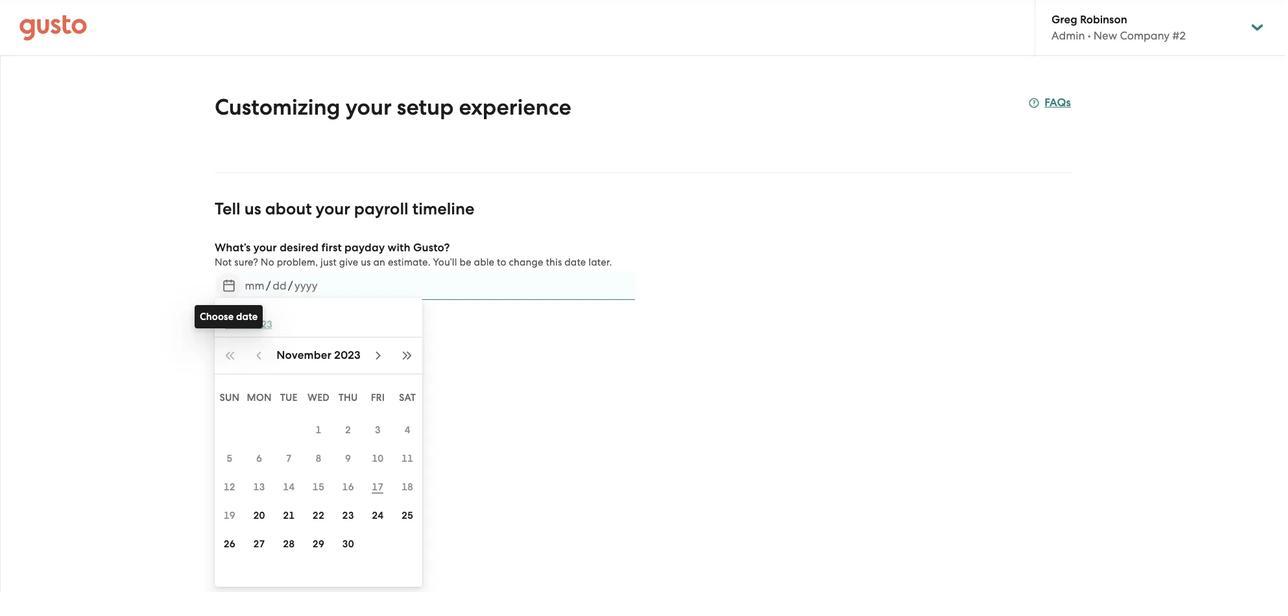 Task type: describe. For each thing, give the bounding box(es) containing it.
12
[[224, 482, 235, 494]]

23
[[342, 511, 354, 522]]

tue
[[280, 392, 298, 404]]

no
[[261, 257, 274, 269]]

4 button
[[393, 416, 422, 445]]

about
[[265, 199, 312, 219]]

27
[[253, 539, 265, 551]]

23 button
[[333, 502, 363, 531]]

payday
[[345, 241, 385, 255]]

3
[[375, 425, 381, 437]]

be
[[460, 257, 471, 269]]

11 button
[[393, 445, 422, 474]]

3 button
[[363, 416, 393, 445]]

back
[[230, 365, 256, 378]]

choose date dialog
[[215, 298, 422, 588]]

admin
[[1052, 29, 1085, 42]]

new
[[1094, 29, 1117, 42]]

24 button
[[363, 502, 393, 531]]

29
[[313, 539, 324, 551]]

an
[[373, 257, 385, 269]]

2 / from the left
[[288, 280, 293, 293]]

7 button
[[274, 445, 304, 474]]

problem,
[[277, 257, 318, 269]]

today
[[225, 304, 253, 316]]

13
[[253, 482, 265, 494]]

5 button
[[215, 445, 244, 474]]

with
[[388, 241, 410, 255]]

28 button
[[274, 531, 304, 559]]

give
[[339, 257, 358, 269]]

your for desired
[[253, 241, 277, 255]]

date inside what's your desired first payday with gusto? not sure? no problem, just give us an estimate. you'll be able to change this date later.
[[565, 257, 586, 269]]

4
[[405, 425, 410, 437]]

26
[[224, 539, 235, 551]]

19 button
[[215, 502, 244, 531]]

19
[[224, 511, 235, 522]]

22 button
[[304, 502, 333, 531]]

just
[[320, 257, 337, 269]]

18 button
[[393, 474, 422, 502]]

14 button
[[274, 474, 304, 502]]

to
[[497, 257, 506, 269]]

tell
[[215, 199, 240, 219]]

fri
[[371, 392, 385, 404]]

24
[[372, 511, 384, 522]]

thu
[[338, 392, 358, 404]]

november
[[277, 349, 332, 363]]

27 button
[[244, 531, 274, 559]]

customizing your setup experience
[[215, 94, 571, 121]]

28
[[283, 539, 295, 551]]

change
[[509, 257, 543, 269]]

sure?
[[234, 257, 258, 269]]

15
[[313, 482, 324, 494]]

choose date tooltip
[[195, 306, 263, 329]]

wed
[[307, 392, 330, 404]]

16 button
[[333, 474, 363, 502]]

mon
[[247, 392, 272, 404]]

robinson
[[1080, 13, 1127, 27]]

faqs button
[[1029, 95, 1071, 111]]

first
[[321, 241, 342, 255]]

6 button
[[244, 445, 274, 474]]

greg robinson admin • new company #2
[[1052, 13, 1186, 42]]

customizing
[[215, 94, 340, 121]]

26 button
[[215, 531, 244, 559]]

18
[[402, 482, 413, 494]]

what's your desired first payday with gusto? not sure? no problem, just give us an estimate. you'll be able to change this date later.
[[215, 241, 612, 269]]

company
[[1120, 29, 1170, 42]]

1 / from the left
[[266, 280, 271, 293]]



Task type: vqa. For each thing, say whether or not it's contained in the screenshot.


Task type: locate. For each thing, give the bounding box(es) containing it.
25 button
[[393, 502, 422, 531]]

us left an
[[361, 257, 371, 269]]

2
[[345, 425, 351, 437]]

25
[[402, 511, 413, 522]]

your up the no
[[253, 241, 277, 255]]

30
[[342, 539, 354, 551]]

sat
[[399, 392, 416, 404]]

8 button
[[304, 445, 333, 474]]

2023
[[334, 349, 361, 363]]

16
[[342, 482, 354, 494]]

15 button
[[304, 474, 333, 502]]

1 horizontal spatial /
[[288, 280, 293, 293]]

timeline
[[412, 199, 474, 219]]

cell inside november 2023 grid
[[393, 531, 422, 559]]

/ down the no
[[266, 280, 271, 293]]

#2
[[1172, 29, 1186, 42]]

2 button
[[333, 416, 363, 445]]

10
[[372, 453, 384, 465]]

gusto?
[[413, 241, 450, 255]]

9 button
[[333, 445, 363, 474]]

not
[[215, 257, 232, 269]]

0 horizontal spatial us
[[244, 199, 261, 219]]

17 button
[[363, 474, 393, 502]]

29 button
[[304, 531, 333, 559]]

your left setup on the left of page
[[346, 94, 392, 121]]

Day (dd) field
[[271, 276, 288, 296]]

estimate.
[[388, 257, 431, 269]]

choose
[[200, 311, 234, 323]]

home image
[[19, 15, 87, 41]]

your inside what's your desired first payday with gusto? not sure? no problem, just give us an estimate. you'll be able to change this date later.
[[253, 241, 277, 255]]

0 vertical spatial us
[[244, 199, 261, 219]]

Month (mm) field
[[243, 276, 266, 296]]

choose date
[[200, 311, 258, 323]]

1 vertical spatial your
[[316, 199, 350, 219]]

us right tell
[[244, 199, 261, 219]]

1 horizontal spatial us
[[361, 257, 371, 269]]

you'll
[[433, 257, 457, 269]]

payroll
[[354, 199, 408, 219]]

back button
[[215, 356, 271, 387]]

cell
[[393, 531, 422, 559]]

17
[[372, 482, 384, 494]]

date right choose
[[236, 311, 258, 323]]

5
[[227, 453, 232, 465]]

•
[[1088, 29, 1091, 42]]

your
[[346, 94, 392, 121], [316, 199, 350, 219], [253, 241, 277, 255]]

1 vertical spatial us
[[361, 257, 371, 269]]

desired
[[280, 241, 319, 255]]

november 2023 grid
[[215, 380, 422, 588]]

0 vertical spatial your
[[346, 94, 392, 121]]

6
[[256, 453, 262, 465]]

/
[[266, 280, 271, 293], [288, 280, 293, 293]]

this
[[546, 257, 562, 269]]

10 button
[[363, 445, 393, 474]]

november 2023
[[277, 349, 361, 363]]

1 horizontal spatial date
[[565, 257, 586, 269]]

21 button
[[274, 502, 304, 531]]

tell us about your payroll timeline
[[215, 199, 474, 219]]

later.
[[589, 257, 612, 269]]

14
[[283, 482, 295, 494]]

12 button
[[215, 474, 244, 502]]

your for setup
[[346, 94, 392, 121]]

0 horizontal spatial /
[[266, 280, 271, 293]]

1 vertical spatial date
[[236, 311, 258, 323]]

experience
[[459, 94, 571, 121]]

faqs
[[1045, 96, 1071, 110]]

november 2023 element
[[277, 348, 361, 364]]

1
[[316, 425, 321, 437]]

1 button
[[304, 416, 333, 445]]

22
[[313, 511, 324, 522]]

0 horizontal spatial date
[[236, 311, 258, 323]]

11
[[402, 453, 413, 465]]

us inside what's your desired first payday with gusto? not sure? no problem, just give us an estimate. you'll be able to change this date later.
[[361, 257, 371, 269]]

date right this
[[565, 257, 586, 269]]

20
[[253, 511, 265, 522]]

13 button
[[244, 474, 274, 502]]

what's
[[215, 241, 251, 255]]

date
[[565, 257, 586, 269], [236, 311, 258, 323]]

Year (yyyy) field
[[293, 276, 319, 296]]

0 vertical spatial date
[[565, 257, 586, 269]]

sun
[[220, 392, 239, 404]]

setup
[[397, 94, 454, 121]]

date inside tooltip
[[236, 311, 258, 323]]

30 button
[[333, 531, 363, 559]]

7
[[286, 453, 292, 465]]

20 button
[[244, 502, 274, 531]]

8
[[316, 453, 321, 465]]

/ down the problem,
[[288, 280, 293, 293]]

21
[[283, 511, 295, 522]]

able
[[474, 257, 494, 269]]

your up first
[[316, 199, 350, 219]]

2 vertical spatial your
[[253, 241, 277, 255]]



